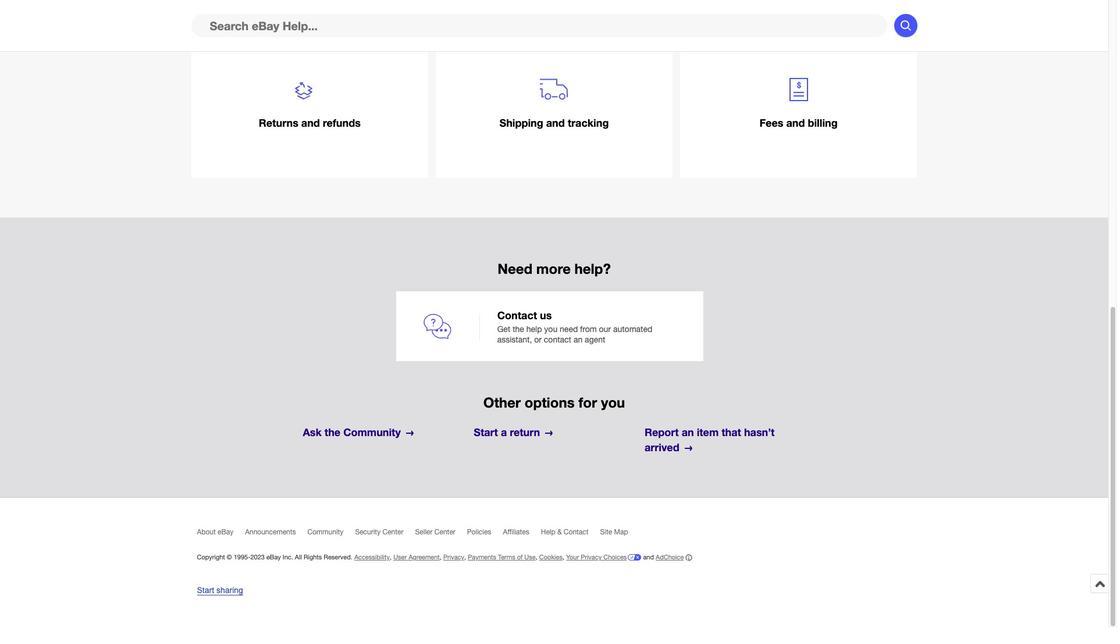 Task type: vqa. For each thing, say whether or not it's contained in the screenshot.
Accessibility link
yes



Task type: describe. For each thing, give the bounding box(es) containing it.
need
[[498, 261, 532, 277]]

announcements link
[[245, 528, 308, 542]]

Search eBay Help... text field
[[191, 14, 887, 37]]

you inside contact us get the help you need from our automated assistant, or contact an agent
[[544, 324, 557, 334]]

choices
[[603, 554, 627, 561]]

adchoice link
[[656, 554, 693, 562]]

help & contact
[[541, 528, 589, 537]]

adchoice
[[656, 554, 684, 561]]

terms
[[498, 554, 515, 561]]

center for seller center
[[434, 528, 455, 537]]

need more help?
[[498, 261, 611, 277]]

all
[[295, 554, 302, 561]]

ask the community
[[303, 426, 401, 439]]

0 horizontal spatial the
[[325, 426, 340, 439]]

contact
[[544, 335, 571, 345]]

other options for you
[[483, 395, 625, 411]]

get
[[497, 324, 510, 334]]

site map link
[[600, 528, 640, 542]]

about ebay
[[197, 528, 233, 537]]

3 , from the left
[[464, 554, 466, 561]]

policies
[[467, 528, 491, 537]]

1 privacy from the left
[[443, 554, 464, 561]]

shipping and tracking
[[499, 116, 609, 129]]

help & contact link
[[541, 528, 600, 542]]

0 horizontal spatial ebay
[[218, 528, 233, 537]]

accessibility link
[[354, 554, 390, 561]]

inc.
[[283, 554, 293, 561]]

community inside 'community' link
[[308, 528, 343, 537]]

report an item that hasn't arrived link
[[645, 426, 805, 456]]

more
[[536, 261, 571, 277]]

of
[[517, 554, 523, 561]]

that
[[722, 426, 741, 439]]

help
[[526, 324, 542, 334]]

report
[[645, 426, 679, 439]]

privacy link
[[443, 554, 464, 561]]

your
[[566, 554, 579, 561]]

2 privacy from the left
[[581, 554, 602, 561]]

for
[[578, 395, 597, 411]]

about
[[197, 528, 216, 537]]

and for shipping
[[546, 116, 565, 129]]

and for fees
[[786, 116, 805, 129]]

start sharing button
[[197, 586, 243, 596]]

community inside ask the community link
[[343, 426, 401, 439]]

automated
[[613, 324, 652, 334]]

start a return
[[474, 426, 540, 439]]

a
[[501, 426, 507, 439]]

seller center link
[[415, 528, 467, 542]]

security center
[[355, 528, 403, 537]]

an inside report an item that hasn't arrived
[[682, 426, 694, 439]]

community link
[[308, 528, 355, 542]]

payments terms of use link
[[468, 554, 536, 561]]

help
[[541, 528, 555, 537]]

return
[[510, 426, 540, 439]]

policies link
[[467, 528, 503, 542]]

or
[[534, 335, 542, 345]]

start for start sharing
[[197, 586, 214, 595]]

center for security center
[[383, 528, 403, 537]]

us
[[540, 309, 552, 322]]

sharing
[[216, 586, 243, 595]]

and adchoice
[[641, 554, 684, 561]]

site map
[[600, 528, 628, 537]]

map
[[614, 528, 628, 537]]

affiliates link
[[503, 528, 541, 542]]

the inside contact us get the help you need from our automated assistant, or contact an agent
[[513, 324, 524, 334]]

agreement
[[409, 554, 440, 561]]

shipping
[[499, 116, 543, 129]]

contact inside contact us get the help you need from our automated assistant, or contact an agent
[[497, 309, 537, 322]]

report an item that hasn't arrived
[[645, 426, 775, 454]]

returns
[[259, 116, 298, 129]]

help?
[[575, 261, 611, 277]]



Task type: locate. For each thing, give the bounding box(es) containing it.
contact inside 'link'
[[564, 528, 589, 537]]

2 center from the left
[[434, 528, 455, 537]]

start
[[474, 426, 498, 439], [197, 586, 214, 595]]

start for start a return
[[474, 426, 498, 439]]

1 vertical spatial community
[[308, 528, 343, 537]]

and left refunds
[[301, 116, 320, 129]]

and left 'tracking'
[[546, 116, 565, 129]]

1 horizontal spatial ebay
[[266, 554, 281, 561]]

fees and billing
[[760, 116, 838, 129]]

privacy right your
[[581, 554, 602, 561]]

1995-
[[234, 554, 250, 561]]

1 , from the left
[[390, 554, 392, 561]]

1 center from the left
[[383, 528, 403, 537]]

5 , from the left
[[563, 554, 564, 561]]

ebay left 'inc.'
[[266, 554, 281, 561]]

you right for
[[601, 395, 625, 411]]

2 , from the left
[[440, 554, 442, 561]]

tracking
[[568, 116, 609, 129]]

0 horizontal spatial you
[[544, 324, 557, 334]]

the right ask
[[325, 426, 340, 439]]

0 vertical spatial contact
[[497, 309, 537, 322]]

center right seller
[[434, 528, 455, 537]]

center inside security center link
[[383, 528, 403, 537]]

1 horizontal spatial start
[[474, 426, 498, 439]]

cookies
[[539, 554, 563, 561]]

, left payments
[[464, 554, 466, 561]]

fees and billing link
[[680, 30, 917, 178]]

arrived
[[645, 441, 679, 454]]

0 horizontal spatial an
[[574, 335, 583, 345]]

payments
[[468, 554, 496, 561]]

0 vertical spatial an
[[574, 335, 583, 345]]

and for returns
[[301, 116, 320, 129]]

refunds
[[323, 116, 361, 129]]

start a return link
[[474, 426, 635, 441]]

0 vertical spatial you
[[544, 324, 557, 334]]

0 horizontal spatial contact
[[497, 309, 537, 322]]

accessibility
[[354, 554, 390, 561]]

0 horizontal spatial center
[[383, 528, 403, 537]]

agent
[[585, 335, 605, 345]]

site
[[600, 528, 612, 537]]

from
[[580, 324, 597, 334]]

cookies link
[[539, 554, 563, 561]]

seller center
[[415, 528, 455, 537]]

1 vertical spatial start
[[197, 586, 214, 595]]

ask the community link
[[303, 426, 464, 441]]

an inside contact us get the help you need from our automated assistant, or contact an agent
[[574, 335, 583, 345]]

4 , from the left
[[536, 554, 537, 561]]

1 vertical spatial contact
[[564, 528, 589, 537]]

returns and refunds link
[[191, 30, 428, 178]]

the up assistant,
[[513, 324, 524, 334]]

and left adchoice
[[643, 554, 654, 561]]

0 vertical spatial ebay
[[218, 528, 233, 537]]

1 horizontal spatial center
[[434, 528, 455, 537]]

, left your
[[563, 554, 564, 561]]

&
[[557, 528, 562, 537]]

security center link
[[355, 528, 415, 542]]

center inside "seller center" link
[[434, 528, 455, 537]]

©
[[227, 554, 232, 561]]

1 vertical spatial ebay
[[266, 554, 281, 561]]

other
[[483, 395, 521, 411]]

community
[[343, 426, 401, 439], [308, 528, 343, 537]]

1 horizontal spatial the
[[513, 324, 524, 334]]

contact
[[497, 309, 537, 322], [564, 528, 589, 537]]

center right the security
[[383, 528, 403, 537]]

user agreement link
[[393, 554, 440, 561]]

need
[[560, 324, 578, 334]]

1 vertical spatial you
[[601, 395, 625, 411]]

hasn't
[[744, 426, 775, 439]]

reserved.
[[324, 554, 352, 561]]

item
[[697, 426, 719, 439]]

center
[[383, 528, 403, 537], [434, 528, 455, 537]]

you up contact
[[544, 324, 557, 334]]

fees
[[760, 116, 783, 129]]

and
[[301, 116, 320, 129], [546, 116, 565, 129], [786, 116, 805, 129], [643, 554, 654, 561]]

our
[[599, 324, 611, 334]]

seller
[[415, 528, 433, 537]]

0 horizontal spatial start
[[197, 586, 214, 595]]

copyright © 1995-2023 ebay inc. all rights reserved. accessibility , user agreement , privacy , payments terms of use , cookies , your privacy choices
[[197, 554, 627, 561]]

, left privacy link
[[440, 554, 442, 561]]

shipping and tracking link
[[436, 30, 673, 178]]

announcements
[[245, 528, 296, 537]]

user
[[393, 554, 407, 561]]

start inside button
[[197, 586, 214, 595]]

security
[[355, 528, 381, 537]]

assistant,
[[497, 335, 532, 345]]

1 horizontal spatial an
[[682, 426, 694, 439]]

options
[[525, 395, 575, 411]]

1 vertical spatial an
[[682, 426, 694, 439]]

ebay right about in the left of the page
[[218, 528, 233, 537]]

0 horizontal spatial privacy
[[443, 554, 464, 561]]

about ebay link
[[197, 528, 245, 542]]

contact right & at the bottom of the page
[[564, 528, 589, 537]]

use
[[524, 554, 536, 561]]

1 horizontal spatial you
[[601, 395, 625, 411]]

0 vertical spatial community
[[343, 426, 401, 439]]

privacy down "seller center" link
[[443, 554, 464, 561]]

, left 'cookies'
[[536, 554, 537, 561]]

returns and refunds
[[259, 116, 361, 129]]

an down need
[[574, 335, 583, 345]]

ebay
[[218, 528, 233, 537], [266, 554, 281, 561]]

ask
[[303, 426, 322, 439]]

0 vertical spatial the
[[513, 324, 524, 334]]

1 horizontal spatial contact
[[564, 528, 589, 537]]

, left user
[[390, 554, 392, 561]]

the
[[513, 324, 524, 334], [325, 426, 340, 439]]

2023
[[250, 554, 265, 561]]

privacy
[[443, 554, 464, 561], [581, 554, 602, 561]]

contact us get the help you need from our automated assistant, or contact an agent
[[497, 309, 652, 345]]

affiliates
[[503, 528, 529, 537]]

1 vertical spatial the
[[325, 426, 340, 439]]

contact up get
[[497, 309, 537, 322]]

rights
[[304, 554, 322, 561]]

0 vertical spatial start
[[474, 426, 498, 439]]

an left item
[[682, 426, 694, 439]]

start left sharing
[[197, 586, 214, 595]]

you
[[544, 324, 557, 334], [601, 395, 625, 411]]

billing
[[808, 116, 838, 129]]

,
[[390, 554, 392, 561], [440, 554, 442, 561], [464, 554, 466, 561], [536, 554, 537, 561], [563, 554, 564, 561]]

and right fees
[[786, 116, 805, 129]]

start sharing
[[197, 586, 243, 595]]

your privacy choices link
[[566, 554, 641, 561]]

copyright
[[197, 554, 225, 561]]

start left a
[[474, 426, 498, 439]]

1 horizontal spatial privacy
[[581, 554, 602, 561]]



